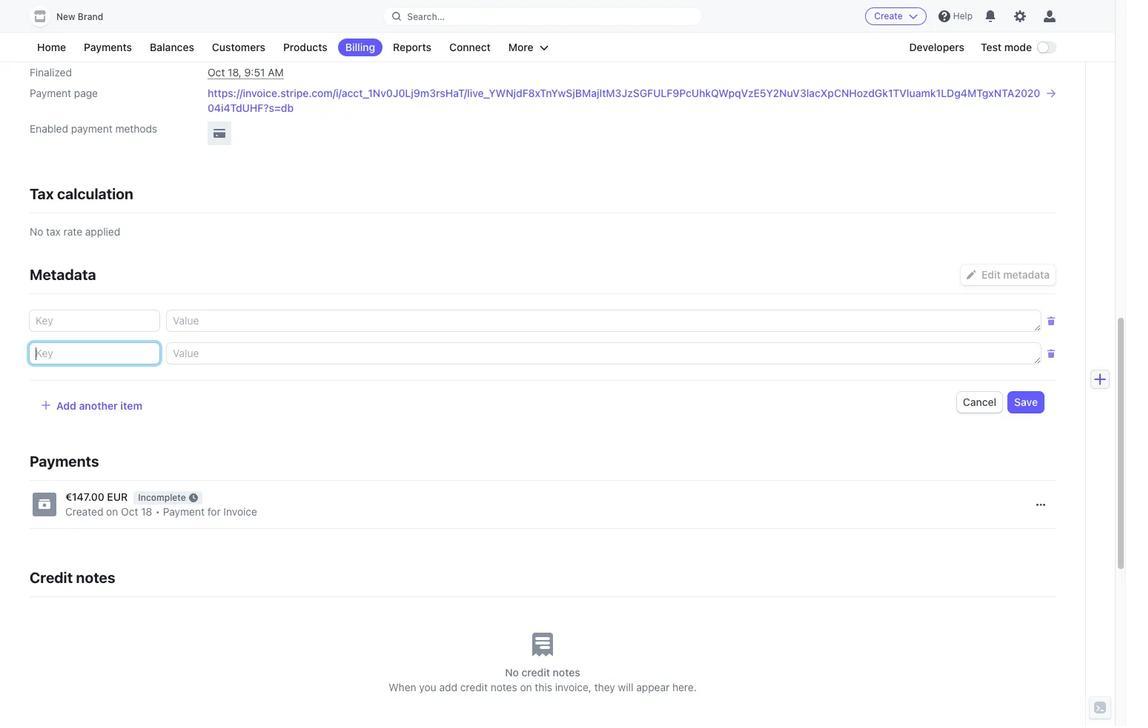 Task type: vqa. For each thing, say whether or not it's contained in the screenshot.
AM in the BUTTON
yes



Task type: describe. For each thing, give the bounding box(es) containing it.
cancel
[[963, 396, 996, 409]]

methods
[[115, 122, 157, 135]]

svg image
[[967, 271, 976, 280]]

0 horizontal spatial notes
[[76, 569, 115, 587]]

2 horizontal spatial notes
[[553, 667, 580, 679]]

2 vertical spatial oct
[[121, 506, 138, 518]]

test
[[981, 41, 1002, 53]]

€147.00
[[65, 491, 104, 503]]

no tax rate applied
[[30, 225, 120, 238]]

oct for oct 18, 9:51 am
[[208, 66, 225, 79]]

credit
[[30, 569, 73, 587]]

0 vertical spatial payments
[[84, 41, 132, 53]]

0 horizontal spatial on
[[106, 506, 118, 518]]

created on oct 18 • payment for invoice
[[65, 506, 257, 518]]

enabled
[[30, 122, 68, 135]]

Search… search field
[[383, 7, 702, 26]]

04i4tduhf?s=db
[[208, 102, 294, 114]]

1 horizontal spatial credit
[[522, 667, 550, 679]]

appear
[[636, 681, 670, 694]]

1 horizontal spatial payment
[[163, 506, 205, 518]]

Key text field
[[30, 343, 159, 364]]

am for oct 18, 9:51 am
[[268, 66, 284, 79]]

developers link
[[902, 39, 972, 56]]

connect
[[449, 41, 491, 53]]

oct 18, 9:51 am
[[208, 66, 284, 79]]

invoice
[[223, 506, 257, 518]]

created for created
[[30, 45, 68, 58]]

item
[[120, 399, 142, 412]]

finalized
[[30, 66, 72, 79]]

brand
[[78, 11, 103, 22]]

metadata
[[1003, 268, 1050, 281]]

developers
[[909, 41, 964, 53]]

balances
[[150, 41, 194, 53]]

here.
[[672, 681, 697, 694]]

created for created on oct 18 • payment for invoice
[[65, 506, 103, 518]]

metadata
[[30, 266, 96, 283]]

•
[[155, 506, 160, 518]]

tax
[[30, 185, 54, 203]]

add another item
[[56, 399, 142, 412]]

https://invoice.stripe.com/i/acct_1nv0j0lj9m3rshat/live_ywnjdf8xtnywsjbmajltm3jzsgfulf9pcuhkqwpqvze5y2nuv3lacxpcnhozdgk1tvluamk1ldg4mtgxnta2020
[[208, 87, 1040, 99]]

products link
[[276, 39, 335, 56]]

they
[[594, 681, 615, 694]]

create button
[[865, 7, 927, 25]]

edit metadata button
[[961, 265, 1056, 286]]

will
[[618, 681, 633, 694]]

https://invoice.stripe.com/i/acct_1nv0j0lj9m3rshat/live_ywnjdf8xtnywsjbmajltm3jzsgfulf9pcuhkqwpqvze5y2nuv3lacxpcnhozdgk1tvluamk1ldg4mtgxnta2020 04i4tduhf?s=db link
[[208, 86, 1056, 116]]

no for tax
[[30, 225, 43, 238]]

credit notes
[[30, 569, 115, 587]]

add another item button
[[42, 399, 142, 412]]

payment page
[[30, 87, 98, 99]]

you
[[419, 681, 436, 694]]

add
[[56, 399, 76, 412]]

list containing €147.00 eur
[[21, 481, 1056, 541]]

9:51
[[244, 66, 265, 79]]

save button
[[1008, 392, 1044, 413]]

18, for 9:49
[[228, 45, 242, 58]]

oct for oct 18, 9:49 am
[[208, 45, 225, 58]]

payment
[[71, 122, 112, 135]]

search…
[[407, 11, 445, 22]]

test mode
[[981, 41, 1032, 53]]

https://invoice.stripe.com/i/acct_1nv0j0lj9m3rshat/live_ywnjdf8xtnywsjbmajltm3jzsgfulf9pcuhkqwpqvze5y2nuv3lacxpcnhozdgk1tvluamk1ldg4mtgxnta2020 04i4tduhf?s=db
[[208, 87, 1040, 114]]

a value for the given metadata key text field for key text box
[[167, 311, 1041, 331]]

customers
[[212, 41, 265, 53]]

no for credit
[[505, 667, 519, 679]]

edit
[[981, 268, 1001, 281]]

on inside no credit notes when you add credit notes on this invoice, they will appear here.
[[520, 681, 532, 694]]



Task type: locate. For each thing, give the bounding box(es) containing it.
more button
[[501, 39, 556, 56]]

home
[[37, 41, 66, 53]]

credit
[[522, 667, 550, 679], [460, 681, 488, 694]]

2 vertical spatial notes
[[491, 681, 517, 694]]

edit metadata
[[981, 268, 1050, 281]]

am right "9:51"
[[268, 66, 284, 79]]

oct left 18
[[121, 506, 138, 518]]

this
[[535, 681, 552, 694]]

on left this
[[520, 681, 532, 694]]

1 vertical spatial payments
[[30, 453, 99, 470]]

customers link
[[205, 39, 273, 56]]

payment
[[30, 87, 71, 99], [163, 506, 205, 518]]

0 vertical spatial payment
[[30, 87, 71, 99]]

oct 18, 9:49 am
[[208, 45, 286, 58]]

am inside button
[[270, 45, 286, 58]]

notes right credit on the left bottom of the page
[[76, 569, 115, 587]]

18, left "9:51"
[[228, 66, 242, 79]]

another
[[79, 399, 118, 412]]

1 18, from the top
[[228, 45, 242, 58]]

1 vertical spatial notes
[[553, 667, 580, 679]]

oct down customers link
[[208, 66, 225, 79]]

1 a value for the given metadata key text field from the top
[[167, 311, 1041, 331]]

oct 18, 9:49 am button
[[208, 45, 286, 59]]

create
[[874, 10, 903, 21]]

help button
[[932, 4, 979, 28]]

oct up oct 18, 9:51 am
[[208, 45, 225, 58]]

€147.00 eur
[[65, 491, 128, 503]]

am right 9:49
[[270, 45, 286, 58]]

notes
[[76, 569, 115, 587], [553, 667, 580, 679], [491, 681, 517, 694]]

9:49
[[244, 45, 267, 58]]

0 vertical spatial on
[[106, 506, 118, 518]]

oct inside button
[[208, 45, 225, 58]]

invoice,
[[555, 681, 592, 694]]

1 vertical spatial payment
[[163, 506, 205, 518]]

1 vertical spatial on
[[520, 681, 532, 694]]

add
[[439, 681, 457, 694]]

connect link
[[442, 39, 498, 56]]

on
[[106, 506, 118, 518], [520, 681, 532, 694]]

for
[[207, 506, 221, 518]]

svg image
[[1036, 501, 1045, 510]]

balances link
[[142, 39, 202, 56]]

A value for the given metadata key text field
[[167, 311, 1041, 331], [167, 343, 1041, 364]]

2 18, from the top
[[228, 66, 242, 79]]

on down eur
[[106, 506, 118, 518]]

applied
[[85, 225, 120, 238]]

no
[[30, 225, 43, 238], [505, 667, 519, 679]]

id
[[30, 24, 40, 36]]

18
[[141, 506, 152, 518]]

0 vertical spatial notes
[[76, 569, 115, 587]]

no credit notes when you add credit notes on this invoice, they will appear here.
[[389, 667, 697, 694]]

1 vertical spatial credit
[[460, 681, 488, 694]]

created up finalized
[[30, 45, 68, 58]]

billing link
[[338, 39, 383, 56]]

1 vertical spatial 18,
[[228, 66, 242, 79]]

help
[[953, 10, 973, 21]]

0 vertical spatial credit
[[522, 667, 550, 679]]

notes up "invoice,"
[[553, 667, 580, 679]]

1 vertical spatial created
[[65, 506, 103, 518]]

reports link
[[386, 39, 439, 56]]

in_1o2b4hlj9m3rshatey9mebog
[[208, 25, 364, 36]]

notes left this
[[491, 681, 517, 694]]

mode
[[1004, 41, 1032, 53]]

reports
[[393, 41, 431, 53]]

18, inside button
[[228, 45, 242, 58]]

0 horizontal spatial credit
[[460, 681, 488, 694]]

0 vertical spatial 18,
[[228, 45, 242, 58]]

payments down brand
[[84, 41, 132, 53]]

0 horizontal spatial payment
[[30, 87, 71, 99]]

tax
[[46, 225, 61, 238]]

eur
[[107, 491, 128, 503]]

18,
[[228, 45, 242, 58], [228, 66, 242, 79]]

credit right add on the left bottom
[[460, 681, 488, 694]]

more
[[508, 41, 533, 53]]

oct
[[208, 45, 225, 58], [208, 66, 225, 79], [121, 506, 138, 518]]

1 vertical spatial no
[[505, 667, 519, 679]]

1 vertical spatial a value for the given metadata key text field
[[167, 343, 1041, 364]]

payments
[[84, 41, 132, 53], [30, 453, 99, 470]]

0 vertical spatial a value for the given metadata key text field
[[167, 311, 1041, 331]]

1 horizontal spatial notes
[[491, 681, 517, 694]]

cancel button
[[957, 392, 1002, 413]]

save
[[1014, 396, 1038, 409]]

0 vertical spatial created
[[30, 45, 68, 58]]

0 vertical spatial oct
[[208, 45, 225, 58]]

1 vertical spatial am
[[268, 66, 284, 79]]

0 horizontal spatial no
[[30, 225, 43, 238]]

new brand button
[[30, 6, 118, 27]]

payments link
[[76, 39, 139, 56]]

am
[[270, 45, 286, 58], [268, 66, 284, 79]]

enabled payment methods
[[30, 122, 157, 135]]

home link
[[30, 39, 73, 56]]

2 a value for the given metadata key text field from the top
[[167, 343, 1041, 364]]

am for oct 18, 9:49 am
[[270, 45, 286, 58]]

when
[[389, 681, 416, 694]]

1 horizontal spatial no
[[505, 667, 519, 679]]

payment down finalized
[[30, 87, 71, 99]]

new brand
[[56, 11, 103, 22]]

rate
[[63, 225, 82, 238]]

incomplete
[[138, 492, 186, 503]]

oct inside button
[[208, 66, 225, 79]]

credit up this
[[522, 667, 550, 679]]

0 vertical spatial am
[[270, 45, 286, 58]]

am inside button
[[268, 66, 284, 79]]

billing
[[345, 41, 375, 53]]

oct 18, 9:51 am button
[[208, 65, 284, 80]]

1 horizontal spatial on
[[520, 681, 532, 694]]

payments up €147.00
[[30, 453, 99, 470]]

18, for 9:51
[[228, 66, 242, 79]]

no inside no credit notes when you add credit notes on this invoice, they will appear here.
[[505, 667, 519, 679]]

tax calculation
[[30, 185, 133, 203]]

Key text field
[[30, 311, 159, 331]]

18, left 9:49
[[228, 45, 242, 58]]

products
[[283, 41, 327, 53]]

new
[[56, 11, 75, 22]]

a value for the given metadata key text field for key text field
[[167, 343, 1041, 364]]

18, inside button
[[228, 66, 242, 79]]

created down €147.00
[[65, 506, 103, 518]]

calculation
[[57, 185, 133, 203]]

1 vertical spatial oct
[[208, 66, 225, 79]]

Search… text field
[[383, 7, 702, 26]]

list
[[21, 481, 1056, 541]]

payment down incomplete
[[163, 506, 205, 518]]

page
[[74, 87, 98, 99]]

0 vertical spatial no
[[30, 225, 43, 238]]



